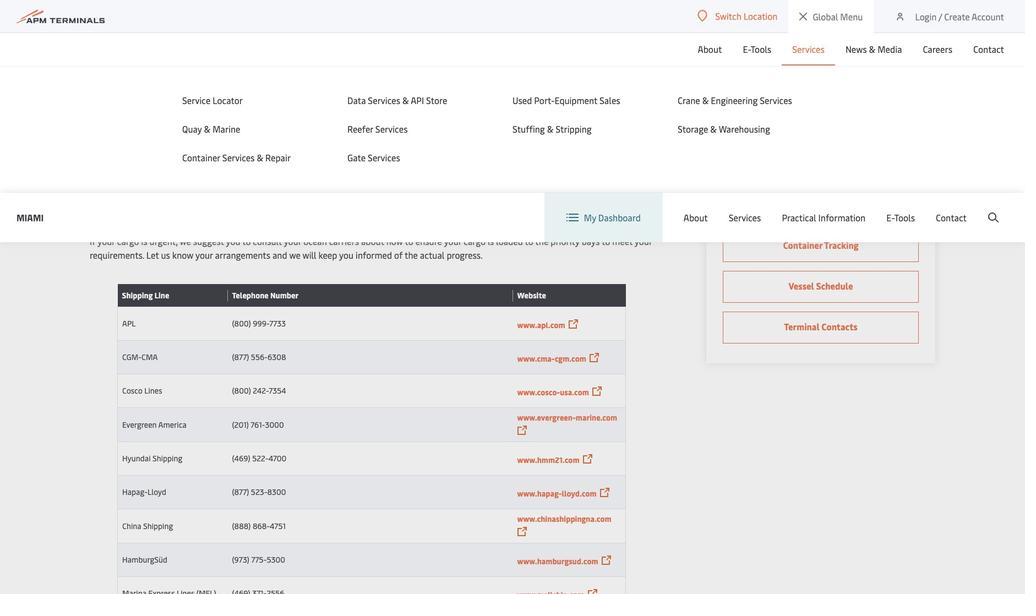 Task type: describe. For each thing, give the bounding box(es) containing it.
if
[[90, 235, 96, 247]]

is up let
[[141, 235, 147, 247]]

(877) for (877) 523-8300
[[232, 487, 249, 497]]

my
[[584, 211, 596, 224]]

1 vertical spatial the
[[535, 235, 549, 247]]

is right it
[[253, 194, 260, 206]]

your up progress. at the top
[[444, 235, 462, 247]]

crane & engineering services
[[678, 94, 792, 106]]

quay & marine
[[182, 123, 240, 135]]

ship.
[[322, 194, 341, 206]]

determine
[[528, 194, 570, 206]]

quay
[[182, 123, 202, 135]]

used port-equipment sales link
[[513, 94, 656, 106]]

china shipping
[[122, 521, 173, 531]]

www.cma-cgm.com
[[517, 353, 586, 364]]

practical information button
[[782, 193, 866, 242]]

dictated
[[171, 194, 205, 206]]

services left links
[[729, 211, 761, 224]]

cgm-cma
[[122, 352, 158, 362]]

hyundai
[[122, 453, 151, 464]]

most
[[343, 194, 364, 206]]

0 vertical spatial shipping line contacts
[[122, 88, 200, 98]]

ocean inside if your cargo is urgent, we suggest you to consult your ocean carriers about how to ensure your cargo is loaded to the priority bays to meet your requirements. let us know your arrangements and we will keep you informed of the actual progress.
[[304, 235, 327, 247]]

meet
[[612, 235, 633, 247]]

gate
[[347, 151, 366, 164]]

evergreen
[[122, 419, 157, 430]]

(888)
[[232, 521, 251, 531]]

4751
[[270, 521, 286, 531]]

1 vertical spatial e-tools button
[[887, 193, 915, 242]]

7354
[[269, 385, 286, 396]]

999-
[[253, 318, 269, 329]]

dashboard
[[598, 211, 641, 224]]

equipment
[[555, 94, 597, 106]]

storage & warehousing link
[[678, 123, 821, 135]]

1 vertical spatial line
[[220, 122, 278, 166]]

tools for topmost e-tools popup button
[[751, 43, 772, 55]]

services down marine
[[222, 151, 255, 164]]

crane & engineering services link
[[678, 94, 821, 106]]

reefer services
[[347, 123, 408, 135]]

related links
[[723, 196, 796, 213]]

service
[[182, 94, 211, 106]]

e- for the bottom e-tools popup button
[[887, 211, 894, 224]]

their
[[446, 194, 465, 206]]

practical information
[[782, 211, 866, 224]]

container services & repair
[[182, 151, 291, 164]]

urgent,
[[150, 235, 178, 247]]

the inside 'cargo availability is dictated by where it is located on the ship. most ocean carriers have their own criteria to determine certain groups of customers gathered in specific bays.'
[[306, 194, 320, 206]]

868-
[[253, 521, 270, 531]]

of inside 'cargo availability is dictated by where it is located on the ship. most ocean carriers have their own criteria to determine certain groups of customers gathered in specific bays.'
[[633, 194, 642, 206]]

how
[[386, 235, 403, 247]]

contact for careers
[[973, 43, 1004, 55]]

contact button
[[936, 193, 967, 242]]

crane
[[678, 94, 700, 106]]

arrangements
[[215, 249, 270, 261]]

miami
[[17, 211, 44, 223]]

services button
[[729, 193, 761, 242]]

is left 'loaded'
[[488, 235, 494, 247]]

shipping line
[[122, 290, 169, 301]]

suggest
[[193, 235, 224, 247]]

& for storage & warehousing
[[710, 123, 717, 135]]

login / create account link
[[895, 0, 1004, 32]]

(973)
[[232, 554, 249, 565]]

ocean inside 'cargo availability is dictated by where it is located on the ship. most ocean carriers have their own criteria to determine certain groups of customers gathered in specific bays.'
[[366, 194, 390, 206]]

2 cargo from the left
[[464, 235, 486, 247]]

specific
[[182, 208, 213, 220]]

lloyd.com
[[562, 488, 597, 499]]

login / create account
[[915, 10, 1004, 22]]

556-
[[251, 352, 268, 362]]

(877) 523-8300
[[232, 487, 286, 497]]

1 vertical spatial contacts
[[286, 122, 411, 166]]

switch location
[[715, 10, 778, 22]]

consult
[[253, 235, 282, 247]]

(973) 775-5300
[[232, 554, 285, 565]]

(888) 868-4751
[[232, 521, 286, 531]]

let
[[146, 249, 159, 261]]

keep
[[319, 249, 337, 261]]

switch
[[715, 10, 742, 22]]

is up gathered
[[162, 194, 169, 206]]

and
[[273, 249, 287, 261]]

cgm-
[[122, 352, 142, 362]]

actual
[[420, 249, 445, 261]]

your up and
[[284, 235, 301, 247]]

of inside if your cargo is urgent, we suggest you to consult your ocean carriers about how to ensure your cargo is loaded to the priority bays to meet your requirements. let us know your arrangements and we will keep you informed of the actual progress.
[[394, 249, 403, 261]]

located
[[262, 194, 292, 206]]

careers button
[[923, 32, 953, 66]]

carriers inside if your cargo is urgent, we suggest you to consult your ocean carriers about how to ensure your cargo is loaded to the priority bays to meet your requirements. let us know your arrangements and we will keep you informed of the actual progress.
[[329, 235, 359, 247]]

miami link
[[17, 211, 44, 224]]

& left repair
[[257, 151, 263, 164]]

have
[[425, 194, 444, 206]]

locator
[[213, 94, 243, 106]]

0 vertical spatial e-tools button
[[743, 32, 772, 66]]

api
[[411, 94, 424, 106]]

ensure
[[416, 235, 442, 247]]

services right data
[[368, 94, 400, 106]]

(469) 522-4700
[[232, 453, 286, 464]]

(800) for (800) 999-7733
[[232, 318, 251, 329]]

1 vertical spatial we
[[289, 249, 301, 261]]

about button
[[698, 32, 722, 66]]

media
[[878, 43, 902, 55]]

& for stuffing & stripping
[[547, 123, 554, 135]]

quay & marine link
[[182, 123, 325, 135]]

usa.com
[[560, 387, 589, 397]]

(800) for (800) 242-7354
[[232, 385, 251, 396]]

practical
[[782, 211, 816, 224]]

0 horizontal spatial we
[[180, 235, 191, 247]]

login
[[915, 10, 937, 22]]

in
[[173, 208, 180, 220]]

my dashboard button
[[566, 193, 641, 242]]

services down data services & api store
[[375, 123, 408, 135]]



Task type: vqa. For each thing, say whether or not it's contained in the screenshot.
first That
no



Task type: locate. For each thing, give the bounding box(es) containing it.
to up arrangements in the top left of the page
[[242, 235, 251, 247]]

1 horizontal spatial e-
[[887, 211, 894, 224]]

carriers inside 'cargo availability is dictated by where it is located on the ship. most ocean carriers have their own criteria to determine certain groups of customers gathered in specific bays.'
[[392, 194, 423, 206]]

www.cma-cgm.com link
[[517, 353, 586, 364]]

telephone
[[232, 290, 269, 301]]

about button
[[684, 193, 708, 242]]

& right crane
[[702, 94, 709, 106]]

contacts down data
[[286, 122, 411, 166]]

e-tools left contact dropdown button
[[887, 211, 915, 224]]

cargo
[[90, 194, 113, 206]]

services down global
[[792, 43, 825, 55]]

related
[[723, 196, 765, 213]]

0 horizontal spatial cargo
[[117, 235, 139, 247]]

about for about dropdown button
[[684, 211, 708, 224]]

1 vertical spatial contact
[[936, 211, 967, 224]]

storage
[[678, 123, 708, 135]]

news & media button
[[846, 32, 902, 66]]

about down the 'switch'
[[698, 43, 722, 55]]

e-tools button left contact dropdown button
[[887, 193, 915, 242]]

stuffing & stripping link
[[513, 123, 656, 135]]

761-
[[251, 419, 265, 430]]

hapag-
[[122, 487, 148, 497]]

to right bays
[[602, 235, 610, 247]]

carriers
[[392, 194, 423, 206], [329, 235, 359, 247]]

0 vertical spatial tools
[[751, 43, 772, 55]]

(469)
[[232, 453, 250, 464]]

the left actual
[[405, 249, 418, 261]]

0 horizontal spatial tools
[[751, 43, 772, 55]]

carriers left have
[[392, 194, 423, 206]]

customers
[[90, 208, 132, 220]]

www.apl.com
[[517, 320, 565, 330]]

menu
[[840, 10, 863, 23]]

0 horizontal spatial e-
[[743, 43, 751, 55]]

1 vertical spatial shipping line contacts
[[90, 122, 411, 166]]

e-tools button down location
[[743, 32, 772, 66]]

www.hapag-lloyd.com link
[[517, 488, 597, 499]]

the right on
[[306, 194, 320, 206]]

global
[[813, 10, 838, 23]]

service locator link
[[182, 94, 325, 106]]

news
[[846, 43, 867, 55]]

4700
[[269, 453, 286, 464]]

1 vertical spatial e-
[[887, 211, 894, 224]]

services up storage & warehousing link
[[760, 94, 792, 106]]

we up the know
[[180, 235, 191, 247]]

us
[[161, 249, 170, 261]]

1 vertical spatial about
[[684, 211, 708, 224]]

1 vertical spatial of
[[394, 249, 403, 261]]

(877) left 556-
[[232, 352, 249, 362]]

stuffing & stripping
[[513, 123, 592, 135]]

& for news & media
[[869, 43, 876, 55]]

will
[[303, 249, 316, 261]]

(800)
[[232, 318, 251, 329], [232, 385, 251, 396]]

telephone number
[[232, 290, 299, 301]]

www.cosco-usa.com
[[517, 387, 589, 397]]

1 horizontal spatial you
[[339, 249, 354, 261]]

1 horizontal spatial carriers
[[392, 194, 423, 206]]

0 horizontal spatial contacts
[[170, 88, 200, 98]]

www.hapag-
[[517, 488, 562, 499]]

0 vertical spatial about
[[698, 43, 722, 55]]

0 horizontal spatial e-tools
[[743, 43, 772, 55]]

your right if
[[98, 235, 115, 247]]

1 vertical spatial (877)
[[232, 487, 249, 497]]

shipping line contacts
[[122, 88, 200, 98], [90, 122, 411, 166]]

cosco
[[122, 385, 143, 396]]

gate services link
[[347, 151, 491, 164]]

cargo up progress. at the top
[[464, 235, 486, 247]]

carriers up keep
[[329, 235, 359, 247]]

to inside 'cargo availability is dictated by where it is located on the ship. most ocean carriers have their own criteria to determine certain groups of customers gathered in specific bays.'
[[517, 194, 526, 206]]

1 vertical spatial tools
[[894, 211, 915, 224]]

e- for topmost e-tools popup button
[[743, 43, 751, 55]]

0 vertical spatial carriers
[[392, 194, 423, 206]]

global menu button
[[789, 0, 874, 33]]

1 vertical spatial ocean
[[304, 235, 327, 247]]

0 vertical spatial e-tools
[[743, 43, 772, 55]]

certain
[[572, 194, 601, 206]]

1 horizontal spatial e-tools button
[[887, 193, 915, 242]]

loaded
[[496, 235, 523, 247]]

0 vertical spatial (800)
[[232, 318, 251, 329]]

0 horizontal spatial contact
[[936, 211, 967, 224]]

repair
[[265, 151, 291, 164]]

where
[[218, 194, 243, 206]]

e- right information
[[887, 211, 894, 224]]

0 horizontal spatial of
[[394, 249, 403, 261]]

0 horizontal spatial carriers
[[329, 235, 359, 247]]

used port-equipment sales
[[513, 94, 620, 106]]

about left services dropdown button
[[684, 211, 708, 224]]

1 horizontal spatial cargo
[[464, 235, 486, 247]]

1 vertical spatial you
[[339, 249, 354, 261]]

data services & api store
[[347, 94, 447, 106]]

by
[[207, 194, 216, 206]]

1 (800) from the top
[[232, 318, 251, 329]]

0 vertical spatial you
[[226, 235, 240, 247]]

global menu
[[813, 10, 863, 23]]

account
[[972, 10, 1004, 22]]

8300
[[267, 487, 286, 497]]

ocean right most
[[366, 194, 390, 206]]

of down the how
[[394, 249, 403, 261]]

(800) left the 999-
[[232, 318, 251, 329]]

0 vertical spatial we
[[180, 235, 191, 247]]

the left "priority"
[[535, 235, 549, 247]]

warehousing
[[719, 123, 770, 135]]

the
[[306, 194, 320, 206], [535, 235, 549, 247], [405, 249, 418, 261]]

& right quay
[[204, 123, 210, 135]]

america
[[158, 419, 187, 430]]

1 vertical spatial (800)
[[232, 385, 251, 396]]

1 vertical spatial e-tools
[[887, 211, 915, 224]]

e- down switch location
[[743, 43, 751, 55]]

location
[[744, 10, 778, 22]]

(201) 761-3000
[[232, 419, 284, 430]]

242-
[[253, 385, 269, 396]]

cargo up the requirements.
[[117, 235, 139, 247]]

your right meet
[[635, 235, 652, 247]]

to right 'loaded'
[[525, 235, 533, 247]]

line for shipping
[[154, 88, 168, 98]]

switch location button
[[698, 10, 778, 22]]

1 horizontal spatial ocean
[[366, 194, 390, 206]]

0 horizontal spatial e-tools button
[[743, 32, 772, 66]]

contacts up quay
[[170, 88, 200, 98]]

we
[[180, 235, 191, 247], [289, 249, 301, 261]]

cargo
[[117, 235, 139, 247], [464, 235, 486, 247]]

1 horizontal spatial e-tools
[[887, 211, 915, 224]]

gate services
[[347, 151, 400, 164]]

if your cargo is urgent, we suggest you to consult your ocean carriers about how to ensure your cargo is loaded to the priority bays to meet your requirements. let us know your arrangements and we will keep you informed of the actual progress.
[[90, 235, 652, 261]]

contact button
[[973, 32, 1004, 66]]

(800) left 242-
[[232, 385, 251, 396]]

tools down location
[[751, 43, 772, 55]]

2 (800) from the top
[[232, 385, 251, 396]]

523-
[[251, 487, 267, 497]]

0 vertical spatial contacts
[[170, 88, 200, 98]]

2 vertical spatial line
[[155, 290, 169, 301]]

e-tools down location
[[743, 43, 772, 55]]

requirements.
[[90, 249, 144, 261]]

(877) for (877) 556-6308
[[232, 352, 249, 362]]

/
[[939, 10, 942, 22]]

tools for the bottom e-tools popup button
[[894, 211, 915, 224]]

tools left contact dropdown button
[[894, 211, 915, 224]]

reefer services link
[[347, 123, 491, 135]]

number
[[270, 290, 299, 301]]

e-
[[743, 43, 751, 55], [887, 211, 894, 224]]

0 vertical spatial the
[[306, 194, 320, 206]]

gathered
[[134, 208, 171, 220]]

1 horizontal spatial of
[[633, 194, 642, 206]]

& right the news
[[869, 43, 876, 55]]

0 vertical spatial (877)
[[232, 352, 249, 362]]

stripping
[[556, 123, 592, 135]]

0 vertical spatial e-
[[743, 43, 751, 55]]

2 vertical spatial the
[[405, 249, 418, 261]]

about for about popup button
[[698, 43, 722, 55]]

contact for e-tools
[[936, 211, 967, 224]]

to right the how
[[405, 235, 413, 247]]

informed
[[356, 249, 392, 261]]

it
[[245, 194, 251, 206]]

2 (877) from the top
[[232, 487, 249, 497]]

&
[[869, 43, 876, 55], [402, 94, 409, 106], [702, 94, 709, 106], [204, 123, 210, 135], [547, 123, 554, 135], [710, 123, 717, 135], [257, 151, 263, 164]]

criteria
[[486, 194, 516, 206]]

1 cargo from the left
[[117, 235, 139, 247]]

1 vertical spatial carriers
[[329, 235, 359, 247]]

cosco lines
[[122, 385, 162, 396]]

0 vertical spatial ocean
[[366, 194, 390, 206]]

e-tools
[[743, 43, 772, 55], [887, 211, 915, 224]]

of right the groups
[[633, 194, 642, 206]]

0 vertical spatial of
[[633, 194, 642, 206]]

2 horizontal spatial the
[[535, 235, 549, 247]]

1 horizontal spatial contact
[[973, 43, 1004, 55]]

& for quay & marine
[[204, 123, 210, 135]]

line for telephone
[[155, 290, 169, 301]]

www.chinashippingna.com link
[[517, 514, 612, 524]]

to right criteria
[[517, 194, 526, 206]]

ocean
[[366, 194, 390, 206], [304, 235, 327, 247]]

create
[[944, 10, 970, 22]]

your down suggest at the left top of the page
[[195, 249, 213, 261]]

0 horizontal spatial ocean
[[304, 235, 327, 247]]

0 horizontal spatial you
[[226, 235, 240, 247]]

& left api
[[402, 94, 409, 106]]

1 horizontal spatial we
[[289, 249, 301, 261]]

marine.com
[[576, 412, 617, 423]]

0 vertical spatial line
[[154, 88, 168, 98]]

1 horizontal spatial tools
[[894, 211, 915, 224]]

on
[[294, 194, 305, 206]]

you right keep
[[339, 249, 354, 261]]

& right storage
[[710, 123, 717, 135]]

6308
[[268, 352, 286, 362]]

cargo availability is dictated by where it is located on the ship. most ocean carriers have their own criteria to determine certain groups of customers gathered in specific bays.
[[90, 194, 642, 220]]

0 vertical spatial contact
[[973, 43, 1004, 55]]

services button
[[792, 32, 825, 66]]

www.cma-
[[517, 353, 555, 364]]

1 horizontal spatial the
[[405, 249, 418, 261]]

you up arrangements in the top left of the page
[[226, 235, 240, 247]]

1 (877) from the top
[[232, 352, 249, 362]]

ocean up will
[[304, 235, 327, 247]]

(877) left 523-
[[232, 487, 249, 497]]

we left will
[[289, 249, 301, 261]]

services
[[792, 43, 825, 55], [368, 94, 400, 106], [760, 94, 792, 106], [375, 123, 408, 135], [222, 151, 255, 164], [368, 151, 400, 164], [729, 211, 761, 224]]

www.cosco-
[[517, 387, 560, 397]]

& inside popup button
[[869, 43, 876, 55]]

1 horizontal spatial contacts
[[286, 122, 411, 166]]

& right stuffing
[[547, 123, 554, 135]]

& for crane & engineering services
[[702, 94, 709, 106]]

to
[[517, 194, 526, 206], [242, 235, 251, 247], [405, 235, 413, 247], [525, 235, 533, 247], [602, 235, 610, 247]]

services right 'gate'
[[368, 151, 400, 164]]

0 horizontal spatial the
[[306, 194, 320, 206]]



